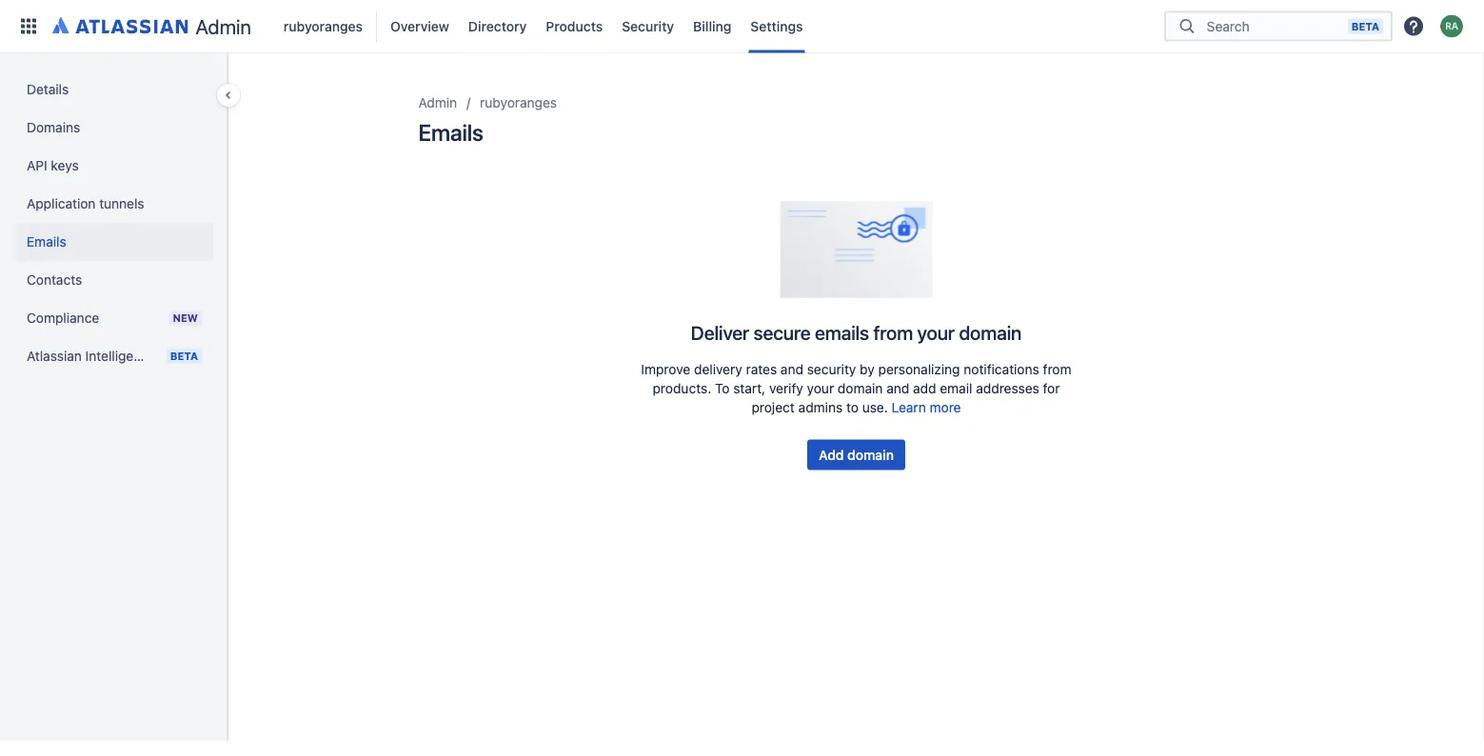 Task type: locate. For each thing, give the bounding box(es) containing it.
improve
[[641, 361, 691, 377]]

and
[[781, 361, 804, 377], [887, 380, 910, 396]]

add
[[819, 447, 844, 463]]

add
[[913, 380, 937, 396]]

0 horizontal spatial admin link
[[46, 11, 259, 41]]

rubyoranges inside the global navigation element
[[284, 18, 363, 34]]

1 horizontal spatial and
[[887, 380, 910, 396]]

and up verify
[[781, 361, 804, 377]]

0 horizontal spatial rubyoranges
[[284, 18, 363, 34]]

verify
[[770, 380, 804, 396]]

admin banner
[[0, 0, 1485, 53]]

domain inside 'improve delivery rates and security by personalizing notifications from products. to start, verify your domain and add email addresses for project admins to use.'
[[838, 380, 883, 396]]

more
[[930, 399, 962, 415]]

1 horizontal spatial from
[[1043, 361, 1072, 377]]

security link
[[616, 11, 680, 41]]

0 vertical spatial and
[[781, 361, 804, 377]]

application tunnels
[[27, 196, 144, 211]]

account image
[[1441, 15, 1464, 38]]

1 vertical spatial admin link
[[419, 91, 457, 114]]

atlassian intelligence
[[27, 348, 156, 364]]

emails link
[[15, 223, 213, 261]]

your up personalizing
[[918, 322, 955, 344]]

directory link
[[463, 11, 533, 41]]

emails
[[419, 119, 483, 146], [27, 234, 66, 250]]

1 horizontal spatial rubyoranges link
[[480, 91, 557, 114]]

admin link down overview 'link'
[[419, 91, 457, 114]]

admin link
[[46, 11, 259, 41], [419, 91, 457, 114]]

products link
[[540, 11, 609, 41]]

api keys
[[27, 158, 79, 173]]

email
[[940, 380, 973, 396]]

0 vertical spatial rubyoranges link
[[278, 11, 369, 41]]

0 vertical spatial admin
[[196, 14, 251, 38]]

search icon image
[[1176, 17, 1199, 36]]

domains link
[[15, 109, 213, 147]]

help icon image
[[1403, 15, 1426, 38]]

and up "learn"
[[887, 380, 910, 396]]

1 vertical spatial your
[[807, 380, 835, 396]]

atlassian image
[[52, 13, 188, 36], [52, 13, 188, 36]]

products
[[546, 18, 603, 34]]

start,
[[734, 380, 766, 396]]

api
[[27, 158, 47, 173]]

1 vertical spatial emails
[[27, 234, 66, 250]]

emails
[[815, 322, 870, 344]]

0 vertical spatial your
[[918, 322, 955, 344]]

admin inside admin link
[[196, 14, 251, 38]]

domain
[[960, 322, 1022, 344], [838, 380, 883, 396], [848, 447, 894, 463]]

0 horizontal spatial emails
[[27, 234, 66, 250]]

from
[[874, 322, 913, 344], [1043, 361, 1072, 377]]

contacts link
[[15, 261, 213, 299]]

from up personalizing
[[874, 322, 913, 344]]

admin
[[196, 14, 251, 38], [419, 95, 457, 110]]

your up admins
[[807, 380, 835, 396]]

application
[[27, 196, 96, 211]]

1 vertical spatial rubyoranges link
[[480, 91, 557, 114]]

project
[[752, 399, 795, 415]]

rubyoranges link
[[278, 11, 369, 41], [480, 91, 557, 114]]

domain up notifications
[[960, 322, 1022, 344]]

contacts
[[27, 272, 82, 288]]

add domain button
[[808, 440, 906, 470]]

0 horizontal spatial your
[[807, 380, 835, 396]]

0 vertical spatial rubyoranges
[[284, 18, 363, 34]]

from up for
[[1043, 361, 1072, 377]]

billing
[[694, 18, 732, 34]]

keys
[[51, 158, 79, 173]]

to
[[847, 399, 859, 415]]

add domain
[[819, 447, 894, 463]]

1 vertical spatial and
[[887, 380, 910, 396]]

appswitcher icon image
[[17, 15, 40, 38]]

admin link inside the global navigation element
[[46, 11, 259, 41]]

addresses
[[977, 380, 1040, 396]]

deliver
[[691, 322, 750, 344]]

1 horizontal spatial admin
[[419, 95, 457, 110]]

1 horizontal spatial rubyoranges
[[480, 95, 557, 110]]

0 horizontal spatial admin
[[196, 14, 251, 38]]

1 vertical spatial domain
[[838, 380, 883, 396]]

learn
[[892, 399, 927, 415]]

security
[[807, 361, 857, 377]]

your
[[918, 322, 955, 344], [807, 380, 835, 396]]

1 vertical spatial from
[[1043, 361, 1072, 377]]

domain right add
[[848, 447, 894, 463]]

0 horizontal spatial and
[[781, 361, 804, 377]]

rubyoranges
[[284, 18, 363, 34], [480, 95, 557, 110]]

directory
[[469, 18, 527, 34]]

for
[[1044, 380, 1061, 396]]

secure
[[754, 322, 811, 344]]

personalizing
[[879, 361, 961, 377]]

admin link up 'details' link
[[46, 11, 259, 41]]

domains
[[27, 120, 80, 135]]

0 vertical spatial from
[[874, 322, 913, 344]]

0 vertical spatial admin link
[[46, 11, 259, 41]]

1 horizontal spatial admin link
[[419, 91, 457, 114]]

deliver secure emails from your domain
[[691, 322, 1022, 344]]

domain down by
[[838, 380, 883, 396]]

improve delivery rates and security by personalizing notifications from products. to start, verify your domain and add email addresses for project admins to use.
[[641, 361, 1072, 415]]

application tunnels link
[[15, 185, 213, 223]]

1 vertical spatial rubyoranges
[[480, 95, 557, 110]]

2 vertical spatial domain
[[848, 447, 894, 463]]

0 vertical spatial emails
[[419, 119, 483, 146]]



Task type: vqa. For each thing, say whether or not it's contained in the screenshot.
bottom your
yes



Task type: describe. For each thing, give the bounding box(es) containing it.
settings link
[[745, 11, 809, 41]]

details
[[27, 81, 69, 97]]

domain inside button
[[848, 447, 894, 463]]

your inside 'improve delivery rates and security by personalizing notifications from products. to start, verify your domain and add email addresses for project admins to use.'
[[807, 380, 835, 396]]

rates
[[746, 361, 777, 377]]

to
[[715, 380, 730, 396]]

atlassian
[[27, 348, 82, 364]]

security
[[622, 18, 674, 34]]

by
[[860, 361, 875, 377]]

1 horizontal spatial emails
[[419, 119, 483, 146]]

1 horizontal spatial your
[[918, 322, 955, 344]]

global navigation element
[[11, 0, 1165, 53]]

0 horizontal spatial from
[[874, 322, 913, 344]]

0 horizontal spatial rubyoranges link
[[278, 11, 369, 41]]

intelligence
[[85, 348, 156, 364]]

use.
[[863, 399, 888, 415]]

beta
[[170, 350, 198, 362]]

learn more
[[892, 399, 962, 415]]

products.
[[653, 380, 712, 396]]

overview link
[[385, 11, 455, 41]]

notifications
[[964, 361, 1040, 377]]

compliance
[[27, 310, 99, 326]]

tunnels
[[99, 196, 144, 211]]

billing link
[[688, 11, 738, 41]]

beta
[[1352, 20, 1380, 32]]

settings
[[751, 18, 803, 34]]

new
[[173, 312, 198, 324]]

admins
[[799, 399, 843, 415]]

delivery
[[694, 361, 743, 377]]

0 vertical spatial domain
[[960, 322, 1022, 344]]

api keys link
[[15, 147, 213, 185]]

learn more link
[[892, 399, 962, 415]]

details link
[[15, 70, 213, 109]]

Search field
[[1202, 9, 1349, 43]]

overview
[[391, 18, 449, 34]]

from inside 'improve delivery rates and security by personalizing notifications from products. to start, verify your domain and add email addresses for project admins to use.'
[[1043, 361, 1072, 377]]

1 vertical spatial admin
[[419, 95, 457, 110]]



